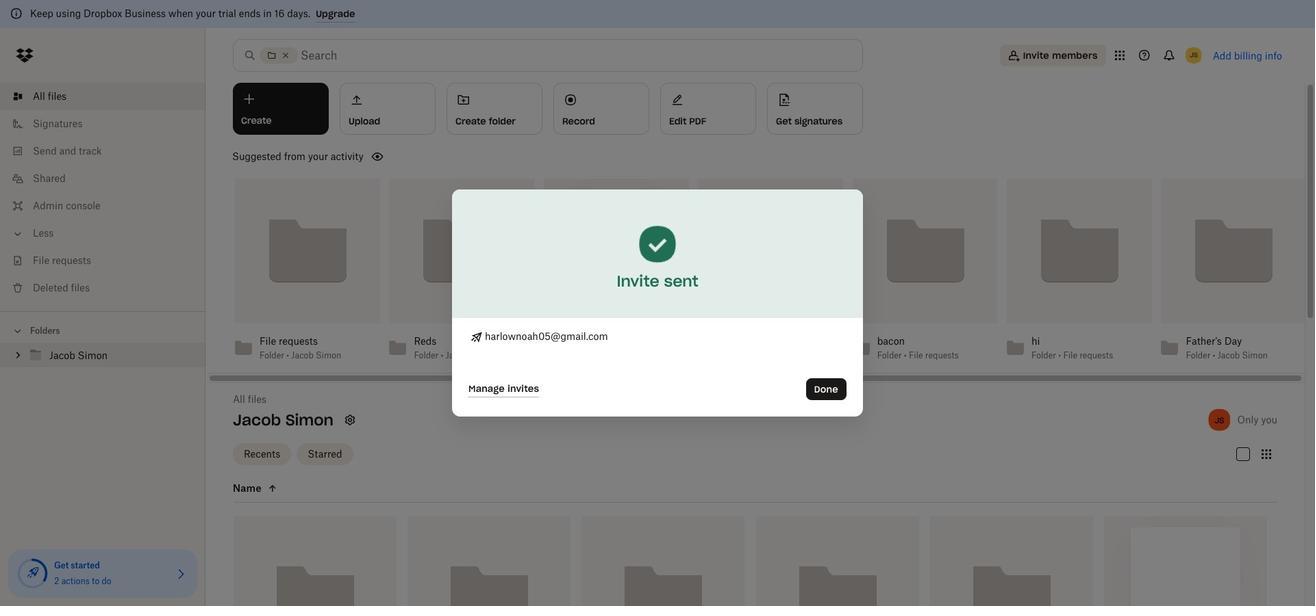 Task type: describe. For each thing, give the bounding box(es) containing it.
folder, mother's day row
[[582, 517, 745, 607]]

file, _ getting started with dropbox paper.paper row
[[1104, 517, 1267, 607]]

folder, file requests row
[[408, 517, 571, 607]]

folder, reds row
[[756, 517, 919, 607]]

folder, father's day row
[[234, 517, 397, 607]]

folder, send and track row
[[930, 517, 1093, 607]]

dropbox image
[[11, 42, 38, 69]]



Task type: locate. For each thing, give the bounding box(es) containing it.
list item
[[0, 83, 206, 110]]

list
[[0, 75, 206, 312]]

alert
[[0, 0, 1315, 28]]

dialog
[[452, 190, 863, 417]]

less image
[[11, 227, 25, 241]]



Task type: vqa. For each thing, say whether or not it's contained in the screenshot.
Folder, Father's Day row
yes



